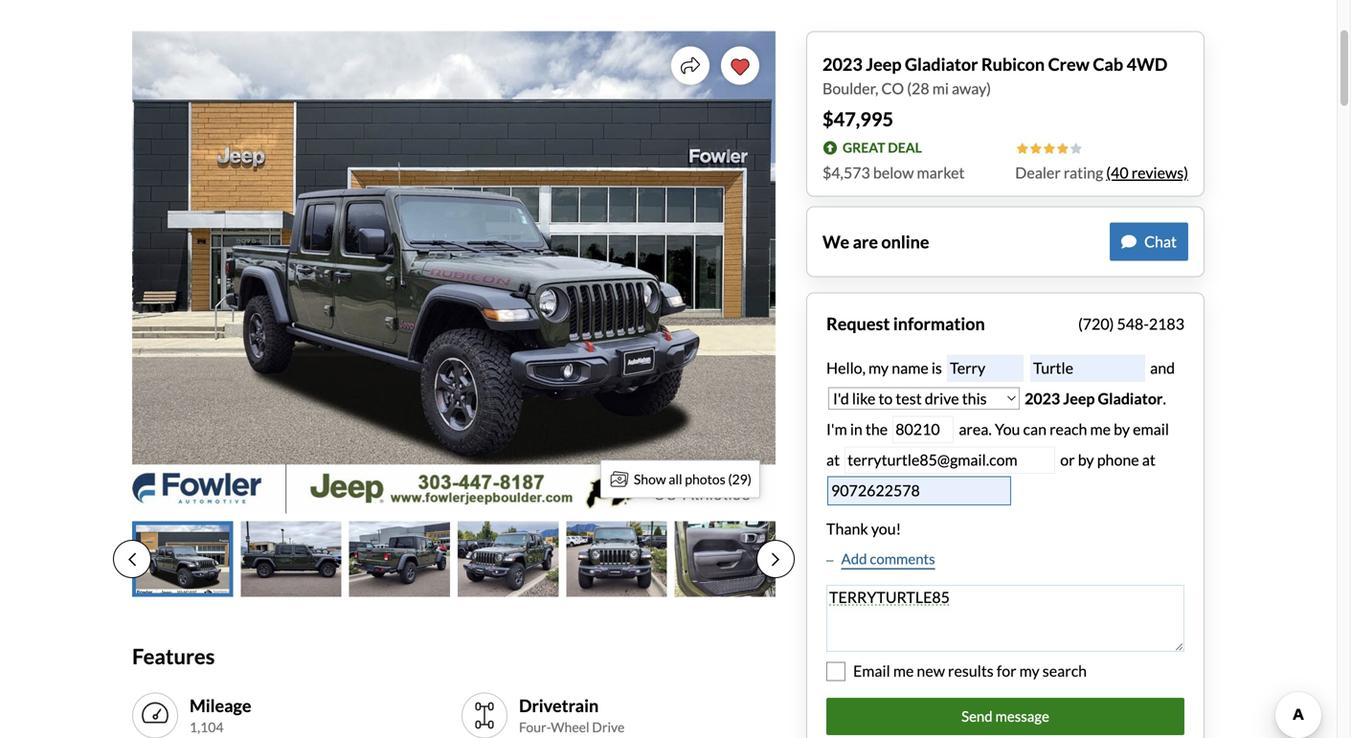 Task type: locate. For each thing, give the bounding box(es) containing it.
1 horizontal spatial my
[[1020, 662, 1040, 681]]

1 horizontal spatial jeep
[[1064, 389, 1096, 408]]

1 horizontal spatial at
[[1143, 451, 1156, 469]]

0 vertical spatial gladiator
[[905, 54, 979, 75]]

(40 reviews) button
[[1107, 161, 1189, 184]]

photos
[[685, 471, 726, 488]]

0 horizontal spatial me
[[894, 662, 914, 681]]

Last name field
[[1031, 355, 1146, 382]]

my right for
[[1020, 662, 1040, 681]]

deal
[[888, 139, 923, 156]]

search
[[1043, 662, 1087, 681]]

next page image
[[772, 552, 780, 567]]

all
[[669, 471, 683, 488]]

2023
[[823, 54, 863, 75], [1025, 389, 1061, 408]]

my
[[869, 359, 889, 377], [1020, 662, 1040, 681]]

0 vertical spatial jeep
[[866, 54, 902, 75]]

great deal
[[843, 139, 923, 156]]

features
[[132, 644, 215, 669]]

0 vertical spatial by
[[1114, 420, 1131, 439]]

Zip code field
[[893, 416, 954, 443]]

me down 2023 jeep gladiator
[[1091, 420, 1111, 439]]

thank
[[827, 520, 869, 538]]

request
[[827, 313, 890, 335]]

at down i'm
[[827, 451, 840, 469]]

i'm
[[827, 420, 848, 439]]

new
[[917, 662, 946, 681]]

at
[[827, 451, 840, 469], [1143, 451, 1156, 469]]

0 horizontal spatial gladiator
[[905, 54, 979, 75]]

in
[[851, 420, 863, 439]]

1 at from the left
[[827, 451, 840, 469]]

the
[[866, 420, 888, 439]]

by left email
[[1114, 420, 1131, 439]]

gladiator up mi
[[905, 54, 979, 75]]

cab
[[1093, 54, 1124, 75]]

1 vertical spatial jeep
[[1064, 389, 1096, 408]]

0 horizontal spatial at
[[827, 451, 840, 469]]

1 horizontal spatial me
[[1091, 420, 1111, 439]]

show all photos (29) link
[[601, 460, 761, 499]]

jeep up co at the top right of the page
[[866, 54, 902, 75]]

Email address email field
[[845, 447, 1056, 474]]

view vehicle photo 3 image
[[349, 522, 450, 597]]

below
[[874, 163, 914, 182]]

market
[[917, 163, 965, 182]]

comment image
[[1122, 234, 1137, 250]]

2023 up boulder,
[[823, 54, 863, 75]]

0 vertical spatial me
[[1091, 420, 1111, 439]]

0 vertical spatial 2023
[[823, 54, 863, 75]]

mileage 1,104
[[190, 695, 251, 736]]

548-
[[1118, 315, 1150, 333]]

1 vertical spatial my
[[1020, 662, 1040, 681]]

send message
[[962, 708, 1050, 725]]

drivetrain image
[[469, 701, 500, 731]]

by right or
[[1078, 451, 1095, 469]]

jeep inside 2023 jeep gladiator rubicon crew cab 4wd boulder, co (28 mi away)
[[866, 54, 902, 75]]

drive
[[592, 720, 625, 736]]

jeep
[[866, 54, 902, 75], [1064, 389, 1096, 408]]

gladiator inside 2023 jeep gladiator rubicon crew cab 4wd boulder, co (28 mi away)
[[905, 54, 979, 75]]

by
[[1114, 420, 1131, 439], [1078, 451, 1095, 469]]

boulder,
[[823, 79, 879, 98]]

and
[[1148, 359, 1176, 377]]

1 vertical spatial gladiator
[[1098, 389, 1164, 408]]

at right phone
[[1143, 451, 1156, 469]]

add
[[842, 550, 868, 568]]

away)
[[952, 79, 992, 98]]

or
[[1061, 451, 1076, 469]]

1 vertical spatial 2023
[[1025, 389, 1061, 408]]

jeep down last name field
[[1064, 389, 1096, 408]]

(28
[[908, 79, 930, 98]]

area.
[[959, 420, 992, 439]]

request information
[[827, 313, 986, 335]]

(720)
[[1079, 315, 1115, 333]]

reviews)
[[1132, 163, 1189, 182]]

gladiator up email
[[1098, 389, 1164, 408]]

is
[[932, 359, 943, 377]]

gladiator
[[905, 54, 979, 75], [1098, 389, 1164, 408]]

thank you!
[[827, 520, 902, 538]]

by inside area. you can reach me by email at
[[1114, 420, 1131, 439]]

1 vertical spatial by
[[1078, 451, 1095, 469]]

. i'm in the
[[827, 389, 1167, 439]]

0 horizontal spatial by
[[1078, 451, 1095, 469]]

2023 up "can"
[[1025, 389, 1061, 408]]

1 horizontal spatial by
[[1114, 420, 1131, 439]]

2023 for 2023 jeep gladiator rubicon crew cab 4wd boulder, co (28 mi away)
[[823, 54, 863, 75]]

information
[[894, 313, 986, 335]]

gladiator for 2023 jeep gladiator rubicon crew cab 4wd boulder, co (28 mi away)
[[905, 54, 979, 75]]

2023 inside 2023 jeep gladiator rubicon crew cab 4wd boulder, co (28 mi away)
[[823, 54, 863, 75]]

for
[[997, 662, 1017, 681]]

0 horizontal spatial jeep
[[866, 54, 902, 75]]

wheel
[[551, 720, 590, 736]]

me left new
[[894, 662, 914, 681]]

view vehicle photo 2 image
[[241, 522, 342, 597]]

can
[[1024, 420, 1047, 439]]

2023 jeep gladiator
[[1025, 389, 1164, 408]]

tab list
[[113, 522, 795, 597]]

mileage image
[[140, 701, 171, 731]]

share image
[[681, 56, 700, 75]]

gladiator for 2023 jeep gladiator
[[1098, 389, 1164, 408]]

.
[[1164, 389, 1167, 408]]

me
[[1091, 420, 1111, 439], [894, 662, 914, 681]]

results
[[949, 662, 994, 681]]

send
[[962, 708, 993, 725]]

0 vertical spatial my
[[869, 359, 889, 377]]

0 horizontal spatial 2023
[[823, 54, 863, 75]]

1 horizontal spatial 2023
[[1025, 389, 1061, 408]]

First name field
[[947, 355, 1024, 382]]

my left name on the right of the page
[[869, 359, 889, 377]]

dealer
[[1016, 163, 1061, 182]]

1 horizontal spatial gladiator
[[1098, 389, 1164, 408]]

2183
[[1150, 315, 1185, 333]]

chat button
[[1110, 223, 1189, 261]]



Task type: describe. For each thing, give the bounding box(es) containing it.
email
[[1133, 420, 1170, 439]]

minus image
[[827, 556, 834, 566]]

show all photos (29)
[[634, 471, 752, 488]]

online
[[882, 231, 930, 252]]

me inside area. you can reach me by email at
[[1091, 420, 1111, 439]]

mi
[[933, 79, 949, 98]]

$4,573 below market
[[823, 163, 965, 182]]

prev page image
[[128, 552, 136, 567]]

email
[[854, 662, 891, 681]]

chat
[[1145, 232, 1177, 251]]

view vehicle photo 6 image
[[675, 522, 776, 597]]

phone
[[1098, 451, 1140, 469]]

$47,995
[[823, 108, 894, 131]]

vehicle full photo image
[[132, 31, 776, 514]]

message
[[996, 708, 1050, 725]]

crew
[[1049, 54, 1090, 75]]

send message button
[[827, 698, 1185, 736]]

drivetrain
[[519, 695, 599, 716]]

1 vertical spatial me
[[894, 662, 914, 681]]

hello, my name is
[[827, 359, 946, 377]]

2 at from the left
[[1143, 451, 1156, 469]]

2023 jeep gladiator rubicon crew cab 4wd boulder, co (28 mi away)
[[823, 54, 1168, 98]]

at inside area. you can reach me by email at
[[827, 451, 840, 469]]

area. you can reach me by email at
[[827, 420, 1170, 469]]

great
[[843, 139, 886, 156]]

mileage
[[190, 695, 251, 716]]

jeep for 2023 jeep gladiator
[[1064, 389, 1096, 408]]

reach
[[1050, 420, 1088, 439]]

2023 for 2023 jeep gladiator
[[1025, 389, 1061, 408]]

four-
[[519, 720, 551, 736]]

0 horizontal spatial my
[[869, 359, 889, 377]]

add comments button
[[827, 548, 936, 570]]

Comments text field
[[827, 585, 1185, 652]]

rating
[[1064, 163, 1104, 182]]

we
[[823, 231, 850, 252]]

we are online
[[823, 231, 930, 252]]

name
[[892, 359, 929, 377]]

drivetrain four-wheel drive
[[519, 695, 625, 736]]

add comments
[[842, 550, 936, 568]]

you
[[995, 420, 1021, 439]]

you!
[[872, 520, 902, 538]]

are
[[853, 231, 879, 252]]

4wd
[[1127, 54, 1168, 75]]

(29)
[[728, 471, 752, 488]]

dealer rating (40 reviews)
[[1016, 163, 1189, 182]]

jeep for 2023 jeep gladiator rubicon crew cab 4wd boulder, co (28 mi away)
[[866, 54, 902, 75]]

rubicon
[[982, 54, 1045, 75]]

(720) 548-2183
[[1079, 315, 1185, 333]]

or by phone at
[[1061, 451, 1156, 469]]

co
[[882, 79, 905, 98]]

(40
[[1107, 163, 1129, 182]]

view vehicle photo 5 image
[[567, 522, 667, 597]]

view vehicle photo 1 image
[[132, 522, 233, 597]]

hello,
[[827, 359, 866, 377]]

email me new results for my search
[[854, 662, 1087, 681]]

1,104
[[190, 720, 224, 736]]

show
[[634, 471, 666, 488]]

comments
[[870, 550, 936, 568]]

$4,573
[[823, 163, 871, 182]]

view vehicle photo 4 image
[[458, 522, 559, 597]]

Phone (optional) telephone field
[[829, 478, 1011, 505]]



Task type: vqa. For each thing, say whether or not it's contained in the screenshot.
Show all photos (29)
yes



